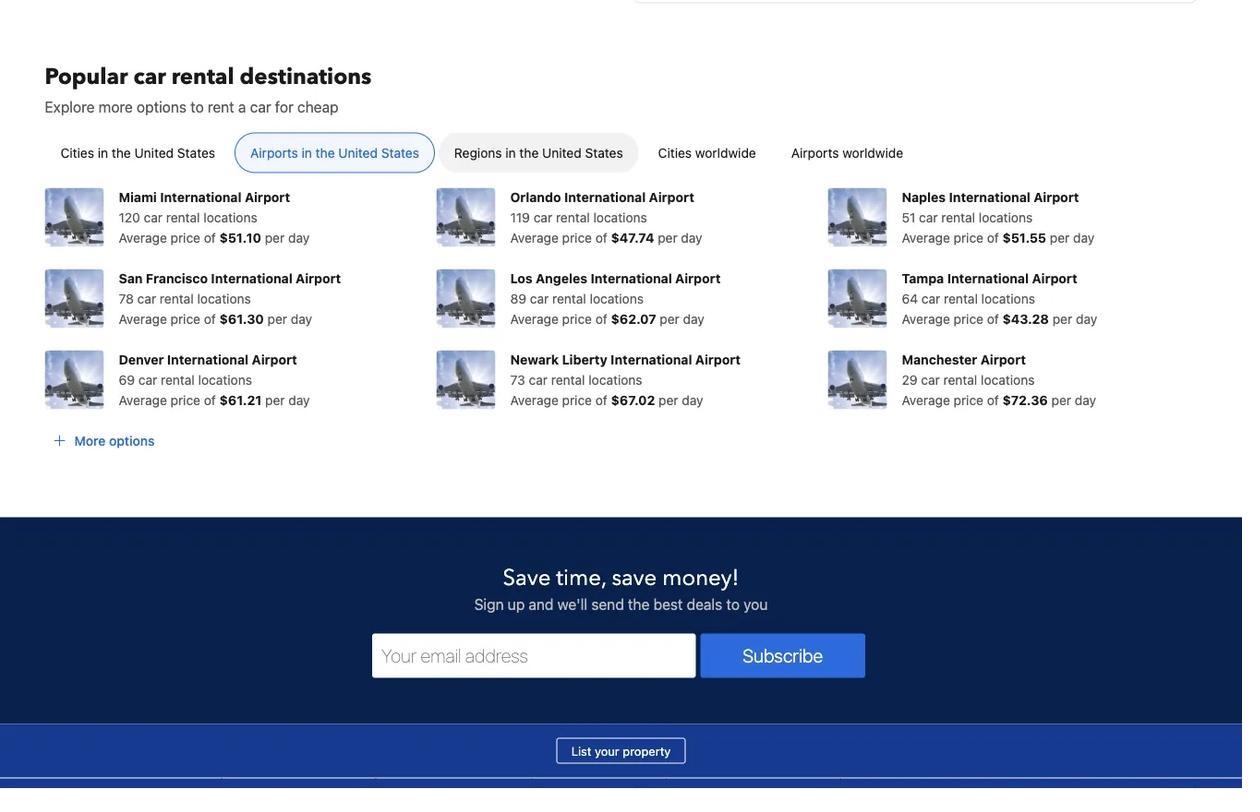 Task type: vqa. For each thing, say whether or not it's contained in the screenshot.
Airport within Naples International Airport 51 car rental locations Average price of $51.55 per day
yes



Task type: describe. For each thing, give the bounding box(es) containing it.
destinations
[[240, 62, 372, 92]]

day inside naples international airport 51 car rental locations average price of $51.55 per day
[[1073, 230, 1095, 245]]

manchester
[[902, 352, 978, 367]]

rent
[[208, 98, 234, 115]]

deals
[[687, 596, 723, 613]]

the inside 'save time, save money! sign up and we'll send the best deals to you'
[[628, 596, 650, 613]]

united for cities
[[134, 145, 174, 160]]

per inside manchester airport 29 car rental locations average price of $72.36 per day
[[1052, 392, 1071, 408]]

price inside san francisco international airport 78 car rental locations average price of $61.30 per day
[[171, 311, 200, 326]]

airport inside san francisco international airport 78 car rental locations average price of $61.30 per day
[[296, 270, 341, 286]]

day inside los angeles international airport 89 car rental locations average price of $62.07 per day
[[683, 311, 705, 326]]

regions in the united states
[[454, 145, 623, 160]]

newark liberty international airport 73 car rental locations average price of $67.02 per day
[[510, 352, 741, 408]]

78
[[119, 291, 134, 306]]

cheap car rental at manchester airport – man image
[[828, 350, 887, 409]]

day inside manchester airport 29 car rental locations average price of $72.36 per day
[[1075, 392, 1096, 408]]

price inside orlando international airport 119 car rental locations average price of $47.74 per day
[[562, 230, 592, 245]]

cheap car rental at san francisco international airport – sfo image
[[45, 269, 104, 328]]

car inside miami international airport 120 car rental locations average price of $51.10 per day
[[144, 209, 163, 225]]

average inside naples international airport 51 car rental locations average price of $51.55 per day
[[902, 230, 950, 245]]

car inside orlando international airport 119 car rental locations average price of $47.74 per day
[[534, 209, 553, 225]]

per inside denver international airport 69 car rental locations average price of $61.21 per day
[[265, 392, 285, 408]]

$61.30
[[220, 311, 264, 326]]

tampa
[[902, 270, 944, 286]]

119
[[510, 209, 530, 225]]

cheap car rental at orlando international airport – mco image
[[436, 188, 496, 247]]

naples international airport 51 car rental locations average price of $51.55 per day
[[902, 189, 1095, 245]]

$43.28
[[1003, 311, 1049, 326]]

cities in the united states
[[61, 145, 215, 160]]

of inside los angeles international airport 89 car rental locations average price of $62.07 per day
[[596, 311, 608, 326]]

property
[[623, 744, 671, 758]]

cheap car rental at denver international airport – den image
[[45, 350, 104, 409]]

car inside newark liberty international airport 73 car rental locations average price of $67.02 per day
[[529, 372, 548, 387]]

the for regions
[[520, 145, 539, 160]]

regions
[[454, 145, 502, 160]]

cheap car rental at newark liberty international airport – ewr image
[[436, 350, 496, 409]]

rental inside tampa international airport 64 car rental locations average price of $43.28 per day
[[944, 291, 978, 306]]

international inside tampa international airport 64 car rental locations average price of $43.28 per day
[[947, 270, 1029, 286]]

51
[[902, 209, 916, 225]]

average inside denver international airport 69 car rental locations average price of $61.21 per day
[[119, 392, 167, 408]]

francisco
[[146, 270, 208, 286]]

car inside los angeles international airport 89 car rental locations average price of $62.07 per day
[[530, 291, 549, 306]]

of inside miami international airport 120 car rental locations average price of $51.10 per day
[[204, 230, 216, 245]]

69
[[119, 372, 135, 387]]

rental inside los angeles international airport 89 car rental locations average price of $62.07 per day
[[552, 291, 586, 306]]

popular car rental destinations explore more options to rent a car for cheap
[[45, 62, 372, 115]]

sign
[[474, 596, 504, 613]]

airport inside newark liberty international airport 73 car rental locations average price of $67.02 per day
[[695, 352, 741, 367]]

car inside naples international airport 51 car rental locations average price of $51.55 per day
[[919, 209, 938, 225]]

locations inside san francisco international airport 78 car rental locations average price of $61.30 per day
[[197, 291, 251, 306]]

up
[[508, 596, 525, 613]]

120
[[119, 209, 140, 225]]

per inside miami international airport 120 car rental locations average price of $51.10 per day
[[265, 230, 285, 245]]

more
[[74, 433, 106, 448]]

save time, save money! footer
[[0, 517, 1242, 790]]

rental inside popular car rental destinations explore more options to rent a car for cheap
[[172, 62, 234, 92]]

cheap
[[297, 98, 339, 115]]

send
[[591, 596, 624, 613]]

airports worldwide button
[[776, 132, 919, 173]]

san francisco international airport 78 car rental locations average price of $61.30 per day
[[119, 270, 341, 326]]

car inside san francisco international airport 78 car rental locations average price of $61.30 per day
[[137, 291, 156, 306]]

locations inside los angeles international airport 89 car rental locations average price of $62.07 per day
[[590, 291, 644, 306]]

time,
[[556, 563, 606, 594]]

$61.21
[[220, 392, 262, 408]]

airport inside tampa international airport 64 car rental locations average price of $43.28 per day
[[1032, 270, 1078, 286]]

list your property
[[571, 744, 671, 758]]

your
[[595, 744, 620, 758]]

day inside miami international airport 120 car rental locations average price of $51.10 per day
[[288, 230, 310, 245]]

cities worldwide button
[[643, 132, 772, 173]]

tampa international airport 64 car rental locations average price of $43.28 per day
[[902, 270, 1098, 326]]

and
[[529, 596, 554, 613]]

$51.10
[[220, 230, 261, 245]]

in for airports
[[302, 145, 312, 160]]

cities for cities worldwide
[[658, 145, 692, 160]]

average inside manchester airport 29 car rental locations average price of $72.36 per day
[[902, 392, 950, 408]]

rental inside san francisco international airport 78 car rental locations average price of $61.30 per day
[[160, 291, 194, 306]]

to inside 'save time, save money! sign up and we'll send the best deals to you'
[[726, 596, 740, 613]]

$51.55
[[1003, 230, 1047, 245]]

Your email address email field
[[372, 634, 696, 678]]

we'll
[[558, 596, 588, 613]]

car inside tampa international airport 64 car rental locations average price of $43.28 per day
[[922, 291, 941, 306]]

89
[[510, 291, 527, 306]]

international inside newark liberty international airport 73 car rental locations average price of $67.02 per day
[[611, 352, 692, 367]]

you
[[744, 596, 768, 613]]

day inside denver international airport 69 car rental locations average price of $61.21 per day
[[289, 392, 310, 408]]

airport inside los angeles international airport 89 car rental locations average price of $62.07 per day
[[675, 270, 721, 286]]

airports for airports worldwide
[[791, 145, 839, 160]]

worldwide for cities worldwide
[[695, 145, 756, 160]]

money!
[[663, 563, 739, 594]]

options inside button
[[109, 433, 155, 448]]

64
[[902, 291, 918, 306]]

international inside denver international airport 69 car rental locations average price of $61.21 per day
[[167, 352, 249, 367]]

$72.36
[[1003, 392, 1048, 408]]

liberty
[[562, 352, 608, 367]]

airport inside orlando international airport 119 car rental locations average price of $47.74 per day
[[649, 189, 694, 204]]

locations inside newark liberty international airport 73 car rental locations average price of $67.02 per day
[[589, 372, 643, 387]]

29
[[902, 372, 918, 387]]

average inside newark liberty international airport 73 car rental locations average price of $67.02 per day
[[510, 392, 559, 408]]



Task type: locate. For each thing, give the bounding box(es) containing it.
1 worldwide from the left
[[695, 145, 756, 160]]

3 states from the left
[[585, 145, 623, 160]]

of left $61.30
[[204, 311, 216, 326]]

tab list containing cities in the united states
[[30, 132, 1212, 174]]

subscribe button
[[700, 634, 865, 678]]

locations inside denver international airport 69 car rental locations average price of $61.21 per day
[[198, 372, 252, 387]]

average down 69
[[119, 392, 167, 408]]

locations up $67.02
[[589, 372, 643, 387]]

average inside tampa international airport 64 car rental locations average price of $43.28 per day
[[902, 311, 950, 326]]

airport inside manchester airport 29 car rental locations average price of $72.36 per day
[[981, 352, 1026, 367]]

united down cheap
[[338, 145, 378, 160]]

states left regions
[[381, 145, 419, 160]]

2 worldwide from the left
[[843, 145, 903, 160]]

average down 29 at right top
[[902, 392, 950, 408]]

of left the $51.10
[[204, 230, 216, 245]]

73
[[510, 372, 525, 387]]

average inside los angeles international airport 89 car rental locations average price of $62.07 per day
[[510, 311, 559, 326]]

save
[[612, 563, 657, 594]]

of inside tampa international airport 64 car rental locations average price of $43.28 per day
[[987, 311, 999, 326]]

1 horizontal spatial airports
[[791, 145, 839, 160]]

per right $62.07
[[660, 311, 680, 326]]

car right 29 at right top
[[921, 372, 940, 387]]

united up miami
[[134, 145, 174, 160]]

best
[[654, 596, 683, 613]]

subscribe
[[743, 645, 823, 667]]

save
[[503, 563, 551, 594]]

international down $51.55
[[947, 270, 1029, 286]]

airports
[[250, 145, 298, 160], [791, 145, 839, 160]]

per inside naples international airport 51 car rental locations average price of $51.55 per day
[[1050, 230, 1070, 245]]

options
[[137, 98, 187, 115], [109, 433, 155, 448]]

list
[[571, 744, 592, 758]]

per right $61.30
[[268, 311, 287, 326]]

locations inside naples international airport 51 car rental locations average price of $51.55 per day
[[979, 209, 1033, 225]]

price inside denver international airport 69 car rental locations average price of $61.21 per day
[[171, 392, 200, 408]]

per right $67.02
[[659, 392, 679, 408]]

1 vertical spatial options
[[109, 433, 155, 448]]

navigation
[[116, 779, 841, 790]]

manchester airport 29 car rental locations average price of $72.36 per day
[[902, 352, 1096, 408]]

explore
[[45, 98, 95, 115]]

locations up $72.36
[[981, 372, 1035, 387]]

in down cheap
[[302, 145, 312, 160]]

day right $43.28
[[1076, 311, 1098, 326]]

rental inside miami international airport 120 car rental locations average price of $51.10 per day
[[166, 209, 200, 225]]

states for airports in the united states
[[381, 145, 419, 160]]

airport inside denver international airport 69 car rental locations average price of $61.21 per day
[[252, 352, 297, 367]]

0 vertical spatial to
[[190, 98, 204, 115]]

0 vertical spatial options
[[137, 98, 187, 115]]

average down the 64
[[902, 311, 950, 326]]

newark
[[510, 352, 559, 367]]

rental
[[172, 62, 234, 92], [166, 209, 200, 225], [556, 209, 590, 225], [942, 209, 975, 225], [160, 291, 194, 306], [552, 291, 586, 306], [944, 291, 978, 306], [161, 372, 195, 387], [551, 372, 585, 387], [944, 372, 978, 387]]

3 united from the left
[[542, 145, 582, 160]]

the for airports
[[316, 145, 335, 160]]

of inside denver international airport 69 car rental locations average price of $61.21 per day
[[204, 392, 216, 408]]

0 horizontal spatial in
[[98, 145, 108, 160]]

rental up rent
[[172, 62, 234, 92]]

price down francisco
[[171, 311, 200, 326]]

airports worldwide
[[791, 145, 903, 160]]

cheap car rental at naples international airport – nap image
[[828, 188, 887, 247]]

in for regions
[[506, 145, 516, 160]]

average
[[119, 230, 167, 245], [510, 230, 559, 245], [902, 230, 950, 245], [119, 311, 167, 326], [510, 311, 559, 326], [902, 311, 950, 326], [119, 392, 167, 408], [510, 392, 559, 408], [902, 392, 950, 408]]

more options
[[74, 433, 155, 448]]

2 cities from the left
[[658, 145, 692, 160]]

rental down francisco
[[160, 291, 194, 306]]

locations up $51.55
[[979, 209, 1033, 225]]

the
[[112, 145, 131, 160], [316, 145, 335, 160], [520, 145, 539, 160], [628, 596, 650, 613]]

day right $67.02
[[682, 392, 703, 408]]

per right $51.55
[[1050, 230, 1070, 245]]

united for regions
[[542, 145, 582, 160]]

international
[[160, 189, 242, 204], [564, 189, 646, 204], [949, 189, 1031, 204], [211, 270, 293, 286], [591, 270, 672, 286], [947, 270, 1029, 286], [167, 352, 249, 367], [611, 352, 692, 367]]

rental down tampa
[[944, 291, 978, 306]]

per right $43.28
[[1053, 311, 1073, 326]]

of inside manchester airport 29 car rental locations average price of $72.36 per day
[[987, 392, 999, 408]]

per inside newark liberty international airport 73 car rental locations average price of $67.02 per day
[[659, 392, 679, 408]]

rental down angeles
[[552, 291, 586, 306]]

2 horizontal spatial in
[[506, 145, 516, 160]]

international inside san francisco international airport 78 car rental locations average price of $61.30 per day
[[211, 270, 293, 286]]

day inside tampa international airport 64 car rental locations average price of $43.28 per day
[[1076, 311, 1098, 326]]

1 in from the left
[[98, 145, 108, 160]]

international up $61.21
[[167, 352, 249, 367]]

car down orlando
[[534, 209, 553, 225]]

of left $61.21
[[204, 392, 216, 408]]

locations inside miami international airport 120 car rental locations average price of $51.10 per day
[[204, 209, 257, 225]]

price down liberty
[[562, 392, 592, 408]]

of left $72.36
[[987, 392, 999, 408]]

average down 73
[[510, 392, 559, 408]]

day inside orlando international airport 119 car rental locations average price of $47.74 per day
[[681, 230, 703, 245]]

price left $51.55
[[954, 230, 984, 245]]

united
[[134, 145, 174, 160], [338, 145, 378, 160], [542, 145, 582, 160]]

rental inside manchester airport 29 car rental locations average price of $72.36 per day
[[944, 372, 978, 387]]

car right popular
[[134, 62, 166, 92]]

orlando
[[510, 189, 561, 204]]

car right 78
[[137, 291, 156, 306]]

in for cities
[[98, 145, 108, 160]]

car right 69
[[138, 372, 157, 387]]

united for airports
[[338, 145, 378, 160]]

per inside san francisco international airport 78 car rental locations average price of $61.30 per day
[[268, 311, 287, 326]]

locations up $61.30
[[197, 291, 251, 306]]

rental down denver
[[161, 372, 195, 387]]

rental inside denver international airport 69 car rental locations average price of $61.21 per day
[[161, 372, 195, 387]]

worldwide for airports worldwide
[[843, 145, 903, 160]]

0 horizontal spatial states
[[177, 145, 215, 160]]

2 horizontal spatial states
[[585, 145, 623, 160]]

list your property link
[[557, 738, 686, 764]]

average inside miami international airport 120 car rental locations average price of $51.10 per day
[[119, 230, 167, 245]]

1 horizontal spatial in
[[302, 145, 312, 160]]

international up the $51.10
[[160, 189, 242, 204]]

0 horizontal spatial united
[[134, 145, 174, 160]]

worldwide
[[695, 145, 756, 160], [843, 145, 903, 160]]

1 states from the left
[[177, 145, 215, 160]]

locations inside orlando international airport 119 car rental locations average price of $47.74 per day
[[593, 209, 647, 225]]

price up manchester
[[954, 311, 984, 326]]

los
[[510, 270, 533, 286]]

of inside orlando international airport 119 car rental locations average price of $47.74 per day
[[596, 230, 608, 245]]

airports in the united states button
[[235, 132, 435, 173]]

day right $61.30
[[291, 311, 312, 326]]

price down manchester
[[954, 392, 984, 408]]

day
[[288, 230, 310, 245], [681, 230, 703, 245], [1073, 230, 1095, 245], [291, 311, 312, 326], [683, 311, 705, 326], [1076, 311, 1098, 326], [289, 392, 310, 408], [682, 392, 703, 408], [1075, 392, 1096, 408]]

locations up the $51.10
[[204, 209, 257, 225]]

day right $72.36
[[1075, 392, 1096, 408]]

car right 120 on the left top
[[144, 209, 163, 225]]

average down 119
[[510, 230, 559, 245]]

average inside san francisco international airport 78 car rental locations average price of $61.30 per day
[[119, 311, 167, 326]]

$67.02
[[611, 392, 655, 408]]

average down "51"
[[902, 230, 950, 245]]

car right 73
[[529, 372, 548, 387]]

tab list
[[30, 132, 1212, 174]]

a
[[238, 98, 246, 115]]

in down more
[[98, 145, 108, 160]]

0 horizontal spatial worldwide
[[695, 145, 756, 160]]

day right $62.07
[[683, 311, 705, 326]]

of left $51.55
[[987, 230, 999, 245]]

average down 120 on the left top
[[119, 230, 167, 245]]

more options button
[[45, 424, 162, 457]]

per right $61.21
[[265, 392, 285, 408]]

of inside newark liberty international airport 73 car rental locations average price of $67.02 per day
[[596, 392, 608, 408]]

regions in the united states button
[[439, 132, 639, 173]]

states for cities in the united states
[[177, 145, 215, 160]]

price inside newark liberty international airport 73 car rental locations average price of $67.02 per day
[[562, 392, 592, 408]]

rental down manchester
[[944, 372, 978, 387]]

day right the $51.10
[[288, 230, 310, 245]]

locations
[[204, 209, 257, 225], [593, 209, 647, 225], [979, 209, 1033, 225], [197, 291, 251, 306], [590, 291, 644, 306], [982, 291, 1035, 306], [198, 372, 252, 387], [589, 372, 643, 387], [981, 372, 1035, 387]]

2 horizontal spatial united
[[542, 145, 582, 160]]

per
[[265, 230, 285, 245], [658, 230, 678, 245], [1050, 230, 1070, 245], [268, 311, 287, 326], [660, 311, 680, 326], [1053, 311, 1073, 326], [265, 392, 285, 408], [659, 392, 679, 408], [1052, 392, 1071, 408]]

car inside denver international airport 69 car rental locations average price of $61.21 per day
[[138, 372, 157, 387]]

angeles
[[536, 270, 587, 286]]

car right the 64
[[922, 291, 941, 306]]

car
[[134, 62, 166, 92], [250, 98, 271, 115], [144, 209, 163, 225], [534, 209, 553, 225], [919, 209, 938, 225], [137, 291, 156, 306], [530, 291, 549, 306], [922, 291, 941, 306], [138, 372, 157, 387], [529, 372, 548, 387], [921, 372, 940, 387]]

navigation inside save time, save money! footer
[[116, 779, 841, 790]]

denver international airport 69 car rental locations average price of $61.21 per day
[[119, 352, 310, 408]]

$47.74
[[611, 230, 654, 245]]

per right $47.74
[[658, 230, 678, 245]]

airport inside miami international airport 120 car rental locations average price of $51.10 per day
[[245, 189, 290, 204]]

airports down for
[[250, 145, 298, 160]]

airports in the united states
[[250, 145, 419, 160]]

price up francisco
[[171, 230, 200, 245]]

1 horizontal spatial to
[[726, 596, 740, 613]]

of left $67.02
[[596, 392, 608, 408]]

airport inside naples international airport 51 car rental locations average price of $51.55 per day
[[1034, 189, 1079, 204]]

1 horizontal spatial states
[[381, 145, 419, 160]]

price left $61.21
[[171, 392, 200, 408]]

rental down liberty
[[551, 372, 585, 387]]

the down save on the bottom of page
[[628, 596, 650, 613]]

price up liberty
[[562, 311, 592, 326]]

cities in the united states button
[[45, 132, 231, 173]]

of left $43.28
[[987, 311, 999, 326]]

per inside los angeles international airport 89 car rental locations average price of $62.07 per day
[[660, 311, 680, 326]]

of inside naples international airport 51 car rental locations average price of $51.55 per day
[[987, 230, 999, 245]]

locations up $43.28
[[982, 291, 1035, 306]]

of left $47.74
[[596, 230, 608, 245]]

cheap car rental at miami international airport – mia image
[[45, 188, 104, 247]]

2 united from the left
[[338, 145, 378, 160]]

$62.07
[[611, 311, 656, 326]]

in right regions
[[506, 145, 516, 160]]

price inside miami international airport 120 car rental locations average price of $51.10 per day
[[171, 230, 200, 245]]

1 united from the left
[[134, 145, 174, 160]]

to
[[190, 98, 204, 115], [726, 596, 740, 613]]

international up $51.55
[[949, 189, 1031, 204]]

2 states from the left
[[381, 145, 419, 160]]

locations up $61.21
[[198, 372, 252, 387]]

san
[[119, 270, 143, 286]]

the down cheap
[[316, 145, 335, 160]]

international inside naples international airport 51 car rental locations average price of $51.55 per day
[[949, 189, 1031, 204]]

1 cities from the left
[[61, 145, 94, 160]]

price inside tampa international airport 64 car rental locations average price of $43.28 per day
[[954, 311, 984, 326]]

rental inside naples international airport 51 car rental locations average price of $51.55 per day
[[942, 209, 975, 225]]

0 horizontal spatial airports
[[250, 145, 298, 160]]

international inside orlando international airport 119 car rental locations average price of $47.74 per day
[[564, 189, 646, 204]]

of left $62.07
[[596, 311, 608, 326]]

to inside popular car rental destinations explore more options to rent a car for cheap
[[190, 98, 204, 115]]

locations inside tampa international airport 64 car rental locations average price of $43.28 per day
[[982, 291, 1035, 306]]

more
[[99, 98, 133, 115]]

save time, save money! sign up and we'll send the best deals to you
[[474, 563, 768, 613]]

states for regions in the united states
[[585, 145, 623, 160]]

locations up $62.07
[[590, 291, 644, 306]]

price inside naples international airport 51 car rental locations average price of $51.55 per day
[[954, 230, 984, 245]]

to left the you
[[726, 596, 740, 613]]

international down $62.07
[[611, 352, 692, 367]]

per inside orlando international airport 119 car rental locations average price of $47.74 per day
[[658, 230, 678, 245]]

rental inside orlando international airport 119 car rental locations average price of $47.74 per day
[[556, 209, 590, 225]]

locations inside manchester airport 29 car rental locations average price of $72.36 per day
[[981, 372, 1035, 387]]

international down $47.74
[[591, 270, 672, 286]]

the for cities
[[112, 145, 131, 160]]

cities worldwide
[[658, 145, 756, 160]]

2 airports from the left
[[791, 145, 839, 160]]

airport
[[245, 189, 290, 204], [649, 189, 694, 204], [1034, 189, 1079, 204], [296, 270, 341, 286], [675, 270, 721, 286], [1032, 270, 1078, 286], [252, 352, 297, 367], [695, 352, 741, 367], [981, 352, 1026, 367]]

day inside newark liberty international airport 73 car rental locations average price of $67.02 per day
[[682, 392, 703, 408]]

average inside orlando international airport 119 car rental locations average price of $47.74 per day
[[510, 230, 559, 245]]

international inside los angeles international airport 89 car rental locations average price of $62.07 per day
[[591, 270, 672, 286]]

international up $61.30
[[211, 270, 293, 286]]

car inside manchester airport 29 car rental locations average price of $72.36 per day
[[921, 372, 940, 387]]

cheap car rental at tampa international airport – tpa image
[[828, 269, 887, 328]]

for
[[275, 98, 294, 115]]

day right $51.55
[[1073, 230, 1095, 245]]

popular
[[45, 62, 128, 92]]

naples
[[902, 189, 946, 204]]

options inside popular car rental destinations explore more options to rent a car for cheap
[[137, 98, 187, 115]]

states down rent
[[177, 145, 215, 160]]

car right "51"
[[919, 209, 938, 225]]

international up $47.74
[[564, 189, 646, 204]]

3 in from the left
[[506, 145, 516, 160]]

the down more
[[112, 145, 131, 160]]

miami international airport 120 car rental locations average price of $51.10 per day
[[119, 189, 310, 245]]

airports up cheap car rental at naples international airport – nap "image"
[[791, 145, 839, 160]]

united up orlando
[[542, 145, 582, 160]]

car right 89
[[530, 291, 549, 306]]

price inside manchester airport 29 car rental locations average price of $72.36 per day
[[954, 392, 984, 408]]

average down 78
[[119, 311, 167, 326]]

rental right 120 on the left top
[[166, 209, 200, 225]]

denver
[[119, 352, 164, 367]]

0 horizontal spatial cities
[[61, 145, 94, 160]]

0 horizontal spatial to
[[190, 98, 204, 115]]

price inside los angeles international airport 89 car rental locations average price of $62.07 per day
[[562, 311, 592, 326]]

per right the $51.10
[[265, 230, 285, 245]]

car right 'a'
[[250, 98, 271, 115]]

cities for cities in the united states
[[61, 145, 94, 160]]

cities
[[61, 145, 94, 160], [658, 145, 692, 160]]

to left rent
[[190, 98, 204, 115]]

average down 89
[[510, 311, 559, 326]]

1 horizontal spatial worldwide
[[843, 145, 903, 160]]

per right $72.36
[[1052, 392, 1071, 408]]

states
[[177, 145, 215, 160], [381, 145, 419, 160], [585, 145, 623, 160]]

of
[[204, 230, 216, 245], [596, 230, 608, 245], [987, 230, 999, 245], [204, 311, 216, 326], [596, 311, 608, 326], [987, 311, 999, 326], [204, 392, 216, 408], [596, 392, 608, 408], [987, 392, 999, 408]]

price up angeles
[[562, 230, 592, 245]]

states up orlando international airport 119 car rental locations average price of $47.74 per day
[[585, 145, 623, 160]]

in
[[98, 145, 108, 160], [302, 145, 312, 160], [506, 145, 516, 160]]

international inside miami international airport 120 car rental locations average price of $51.10 per day
[[160, 189, 242, 204]]

miami
[[119, 189, 157, 204]]

rental down naples
[[942, 209, 975, 225]]

orlando international airport 119 car rental locations average price of $47.74 per day
[[510, 189, 703, 245]]

cheap car rental at los angeles international airport – lax image
[[436, 269, 496, 328]]

per inside tampa international airport 64 car rental locations average price of $43.28 per day
[[1053, 311, 1073, 326]]

day right $47.74
[[681, 230, 703, 245]]

1 vertical spatial to
[[726, 596, 740, 613]]

los angeles international airport 89 car rental locations average price of $62.07 per day
[[510, 270, 721, 326]]

airports for airports in the united states
[[250, 145, 298, 160]]

day right $61.21
[[289, 392, 310, 408]]

of inside san francisco international airport 78 car rental locations average price of $61.30 per day
[[204, 311, 216, 326]]

locations up $47.74
[[593, 209, 647, 225]]

1 horizontal spatial united
[[338, 145, 378, 160]]

price
[[171, 230, 200, 245], [562, 230, 592, 245], [954, 230, 984, 245], [171, 311, 200, 326], [562, 311, 592, 326], [954, 311, 984, 326], [171, 392, 200, 408], [562, 392, 592, 408], [954, 392, 984, 408]]

rental inside newark liberty international airport 73 car rental locations average price of $67.02 per day
[[551, 372, 585, 387]]

day inside san francisco international airport 78 car rental locations average price of $61.30 per day
[[291, 311, 312, 326]]

1 horizontal spatial cities
[[658, 145, 692, 160]]

the up orlando
[[520, 145, 539, 160]]

rental down orlando
[[556, 209, 590, 225]]

1 airports from the left
[[250, 145, 298, 160]]

2 in from the left
[[302, 145, 312, 160]]



